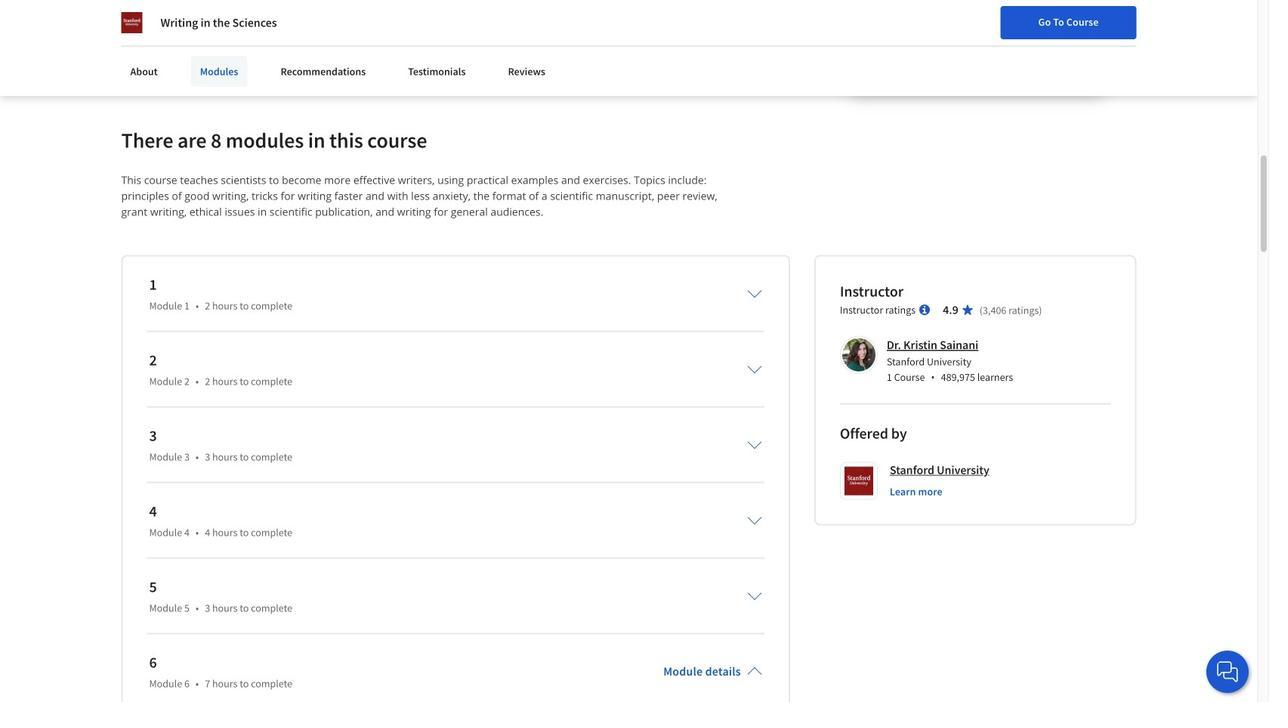 Task type: describe. For each thing, give the bounding box(es) containing it.
dr. kristin sainani image
[[843, 338, 876, 371]]



Task type: locate. For each thing, give the bounding box(es) containing it.
coursera image
[[121, 12, 217, 37]]

coursera career certificate image
[[852, 0, 1103, 94]]

stanford university image
[[121, 12, 142, 33]]



Task type: vqa. For each thing, say whether or not it's contained in the screenshot.
Applications
no



